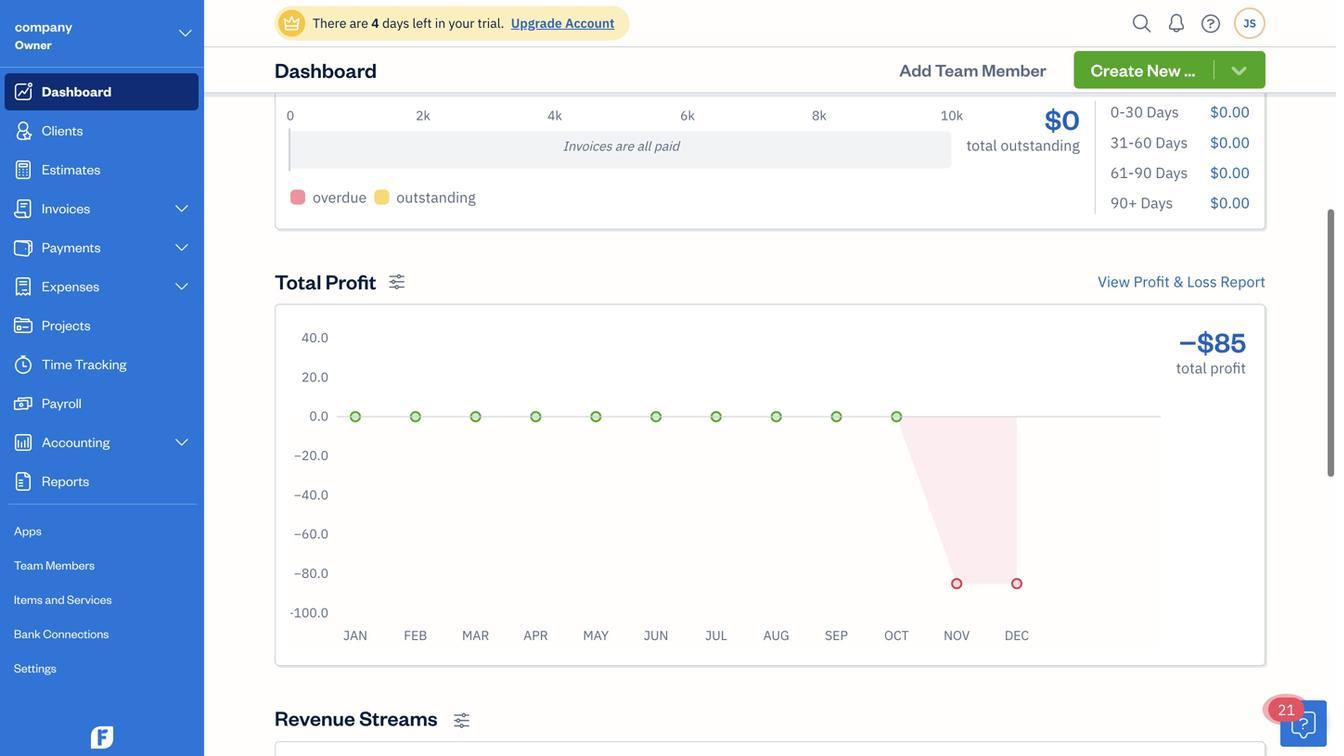 Task type: locate. For each thing, give the bounding box(es) containing it.
0 vertical spatial outstanding
[[1001, 136, 1080, 155]]

are left all
[[615, 138, 634, 155]]

upgrade account link
[[507, 14, 615, 32]]

chevron large down image for expenses
[[173, 279, 190, 294]]

1 vertical spatial chevron large down image
[[173, 435, 190, 450]]

chevron large down image for accounting
[[173, 435, 190, 450]]

outstanding invoices
[[275, 49, 469, 76]]

0 horizontal spatial invoices
[[42, 199, 90, 217]]

project image
[[12, 316, 34, 335]]

1 horizontal spatial invoices
[[393, 49, 469, 76]]

$0.00 for 31-60 days
[[1210, 133, 1250, 152]]

are
[[350, 14, 368, 32], [615, 138, 634, 155]]

days right 90
[[1156, 163, 1188, 182]]

resource center badge image
[[1280, 701, 1327, 747]]

2 chevron large down image from the top
[[173, 435, 190, 450]]

1 horizontal spatial profit
[[1134, 272, 1170, 292]]

payroll
[[42, 394, 82, 412]]

accounting link
[[5, 424, 199, 461]]

1 vertical spatial team
[[14, 557, 43, 573]]

$0.00 for 61-90 days
[[1210, 163, 1250, 182]]

items
[[14, 592, 43, 607]]

1 $0.00 from the top
[[1210, 102, 1250, 122]]

21
[[1278, 700, 1296, 720]]

1 horizontal spatial total
[[1176, 358, 1207, 378]]

profit
[[1210, 358, 1246, 378]]

there are 4 days left in your trial. upgrade account
[[313, 14, 615, 32]]

client image
[[12, 122, 34, 140]]

$0.00 link for 0-30 days
[[1210, 102, 1250, 122]]

1 vertical spatial total
[[1176, 358, 1207, 378]]

61-90 days
[[1110, 163, 1188, 182]]

dashboard down there
[[275, 56, 377, 83]]

clients link
[[5, 112, 199, 149]]

1 horizontal spatial outstanding
[[1001, 136, 1080, 155]]

member
[[982, 59, 1046, 80]]

1 vertical spatial outstanding
[[396, 188, 476, 207]]

0 vertical spatial are
[[350, 14, 368, 32]]

items and services
[[14, 592, 112, 607]]

total for $0
[[966, 136, 997, 155]]

30
[[1125, 102, 1143, 122]]

2 vertical spatial invoices
[[42, 199, 90, 217]]

0 vertical spatial chevron large down image
[[173, 279, 190, 294]]

1 vertical spatial are
[[615, 138, 634, 155]]

invoices down estimates
[[42, 199, 90, 217]]

1 horizontal spatial are
[[615, 138, 634, 155]]

chart image
[[12, 433, 34, 452]]

invoices link
[[5, 190, 199, 227]]

8k
[[812, 107, 827, 124]]

total inside $0 total outstanding
[[966, 136, 997, 155]]

chevron large down image for invoices
[[173, 201, 190, 216]]

outstanding
[[1001, 136, 1080, 155], [396, 188, 476, 207]]

total profit filters image
[[388, 273, 405, 290]]

days
[[1147, 102, 1179, 122], [1156, 133, 1188, 152], [1156, 163, 1188, 182], [1141, 193, 1173, 213]]

4 $0.00 link from the top
[[1210, 193, 1250, 213]]

create
[[1091, 59, 1144, 81]]

total down add team member button
[[966, 136, 997, 155]]

team members
[[14, 557, 95, 573]]

chevron large down image
[[177, 22, 194, 45], [173, 201, 190, 216], [173, 240, 190, 255]]

days for 31-60 days
[[1156, 133, 1188, 152]]

loss
[[1187, 272, 1217, 292]]

are for there
[[350, 14, 368, 32]]

1 vertical spatial invoices
[[563, 138, 612, 155]]

profit for view
[[1134, 272, 1170, 292]]

payroll link
[[5, 385, 199, 422]]

days
[[382, 14, 409, 32]]

apps
[[14, 523, 42, 538]]

report image
[[12, 472, 34, 491]]

add
[[899, 59, 932, 80]]

team inside main 'element'
[[14, 557, 43, 573]]

main element
[[0, 0, 251, 756]]

payments link
[[5, 229, 199, 266]]

js
[[1243, 16, 1256, 31]]

days for 0-30 days
[[1147, 102, 1179, 122]]

profit
[[325, 268, 376, 295], [1134, 272, 1170, 292]]

0 horizontal spatial dashboard
[[42, 82, 112, 100]]

4k
[[548, 107, 562, 124]]

owner
[[15, 37, 52, 52]]

chevron large down image up projects link
[[173, 279, 190, 294]]

accounting
[[42, 433, 110, 450]]

1 horizontal spatial team
[[935, 59, 978, 80]]

0 horizontal spatial are
[[350, 14, 368, 32]]

0 horizontal spatial outstanding
[[396, 188, 476, 207]]

dashboard
[[275, 56, 377, 83], [42, 82, 112, 100]]

1 chevron large down image from the top
[[173, 279, 190, 294]]

members
[[46, 557, 95, 573]]

days right 30
[[1147, 102, 1179, 122]]

reports
[[42, 472, 89, 489]]

estimates
[[42, 160, 101, 178]]

js button
[[1234, 7, 1266, 39]]

$0.00 link
[[1210, 102, 1250, 122], [1210, 133, 1250, 152], [1210, 163, 1250, 182], [1210, 193, 1250, 213]]

chevron large down image
[[173, 279, 190, 294], [173, 435, 190, 450]]

estimate image
[[12, 161, 34, 179]]

0 horizontal spatial total
[[966, 136, 997, 155]]

2 $0.00 link from the top
[[1210, 133, 1250, 152]]

outstanding down member
[[1001, 136, 1080, 155]]

invoices for invoices
[[42, 199, 90, 217]]

are left the 4
[[350, 14, 368, 32]]

go to help image
[[1196, 10, 1226, 38]]

1 horizontal spatial dashboard
[[275, 56, 377, 83]]

tracking
[[75, 355, 127, 373]]

team right add
[[935, 59, 978, 80]]

apps link
[[5, 515, 199, 547]]

total left profit
[[1176, 358, 1207, 378]]

profit left 'total profit filters' image
[[325, 268, 376, 295]]

4 $0.00 from the top
[[1210, 193, 1250, 213]]

3 $0.00 link from the top
[[1210, 163, 1250, 182]]

1 $0.00 link from the top
[[1210, 102, 1250, 122]]

dashboard image
[[12, 83, 34, 101]]

$0.00 for 90+ days
[[1210, 193, 1250, 213]]

paid
[[654, 138, 679, 155]]

invoices inside main 'element'
[[42, 199, 90, 217]]

team
[[935, 59, 978, 80], [14, 557, 43, 573]]

total inside −$85 total profit
[[1176, 358, 1207, 378]]

0 vertical spatial team
[[935, 59, 978, 80]]

in
[[435, 14, 446, 32]]

chevron large down image up reports link
[[173, 435, 190, 450]]

team up items
[[14, 557, 43, 573]]

days down "61-90 days"
[[1141, 193, 1173, 213]]

view profit & loss report
[[1098, 272, 1266, 292]]

notifications image
[[1162, 5, 1191, 42]]

revenue streams
[[275, 705, 438, 731]]

2 vertical spatial chevron large down image
[[173, 240, 190, 255]]

are for invoices
[[615, 138, 634, 155]]

create new …
[[1091, 59, 1195, 81]]

0 vertical spatial invoices
[[393, 49, 469, 76]]

invoices for invoices are all paid
[[563, 138, 612, 155]]

0 horizontal spatial profit
[[325, 268, 376, 295]]

0 vertical spatial total
[[966, 136, 997, 155]]

invoices down left
[[393, 49, 469, 76]]

0 horizontal spatial team
[[14, 557, 43, 573]]

expenses link
[[5, 268, 199, 305]]

2 $0.00 from the top
[[1210, 133, 1250, 152]]

new
[[1147, 59, 1181, 81]]

$0.00 link for 31-60 days
[[1210, 133, 1250, 152]]

3 $0.00 from the top
[[1210, 163, 1250, 182]]

dashboard up clients
[[42, 82, 112, 100]]

$0 total outstanding
[[966, 102, 1080, 155]]

outstanding down 2k
[[396, 188, 476, 207]]

total
[[966, 136, 997, 155], [1176, 358, 1207, 378]]

2 horizontal spatial invoices
[[563, 138, 612, 155]]

90+ days
[[1110, 193, 1173, 213]]

report
[[1221, 272, 1266, 292]]

profit left &
[[1134, 272, 1170, 292]]

days right 60
[[1156, 133, 1188, 152]]

projects
[[42, 316, 91, 334]]

…
[[1184, 59, 1195, 81]]

profit for total
[[325, 268, 376, 295]]

1 vertical spatial chevron large down image
[[173, 201, 190, 216]]

0-
[[1110, 102, 1125, 122]]

account
[[565, 14, 615, 32]]

invoices left all
[[563, 138, 612, 155]]



Task type: describe. For each thing, give the bounding box(es) containing it.
expenses
[[42, 277, 100, 295]]

chevron large down image for payments
[[173, 240, 190, 255]]

and
[[45, 592, 65, 607]]

2k
[[416, 107, 430, 124]]

0 vertical spatial chevron large down image
[[177, 22, 194, 45]]

0
[[287, 107, 294, 124]]

reports link
[[5, 463, 199, 500]]

61-
[[1110, 163, 1134, 182]]

31-
[[1110, 133, 1134, 152]]

21 button
[[1268, 698, 1327, 747]]

your
[[449, 14, 475, 32]]

timer image
[[12, 355, 34, 374]]

trial.
[[478, 14, 504, 32]]

days for 61-90 days
[[1156, 163, 1188, 182]]

upgrade
[[511, 14, 562, 32]]

freshbooks image
[[87, 727, 117, 749]]

money image
[[12, 394, 34, 413]]

services
[[67, 592, 112, 607]]

projects link
[[5, 307, 199, 344]]

estimates link
[[5, 151, 199, 188]]

$0.00 link for 61-90 days
[[1210, 163, 1250, 182]]

dashboard link
[[5, 73, 199, 110]]

company owner
[[15, 17, 72, 52]]

time tracking
[[42, 355, 127, 373]]

revenue
[[275, 705, 355, 731]]

payments
[[42, 238, 101, 256]]

invoices are all paid
[[563, 138, 679, 155]]

total profit
[[275, 268, 376, 295]]

revenue streams filters image
[[453, 712, 470, 729]]

6k
[[680, 107, 695, 124]]

bank connections link
[[5, 618, 199, 650]]

view
[[1098, 272, 1130, 292]]

90
[[1134, 163, 1152, 182]]

there
[[313, 14, 346, 32]]

bank connections
[[14, 626, 109, 641]]

$0 link
[[1045, 102, 1080, 137]]

10k
[[941, 107, 963, 124]]

company
[[15, 17, 72, 35]]

connections
[[43, 626, 109, 641]]

add team member
[[899, 59, 1046, 80]]

−$85
[[1179, 325, 1246, 359]]

outstanding inside $0 total outstanding
[[1001, 136, 1080, 155]]

time
[[42, 355, 72, 373]]

$0.00 link for 90+ days
[[1210, 193, 1250, 213]]

0-30 days
[[1110, 102, 1179, 122]]

settings link
[[5, 652, 199, 685]]

$0
[[1045, 102, 1080, 137]]

time tracking link
[[5, 346, 199, 383]]

total
[[275, 268, 321, 295]]

team members link
[[5, 549, 199, 582]]

team inside button
[[935, 59, 978, 80]]

payment image
[[12, 238, 34, 257]]

dashboard inside 'link'
[[42, 82, 112, 100]]

settings
[[14, 660, 56, 675]]

crown image
[[282, 13, 302, 33]]

outstanding
[[275, 49, 389, 76]]

chevrondown image
[[1229, 60, 1250, 79]]

90+
[[1110, 193, 1137, 213]]

search image
[[1127, 10, 1157, 38]]

clients
[[42, 121, 83, 139]]

−$85 total profit
[[1176, 325, 1246, 378]]

31-60 days
[[1110, 133, 1188, 152]]

create new … button
[[1074, 51, 1266, 89]]

4
[[371, 14, 379, 32]]

add team member button
[[883, 51, 1063, 88]]

all
[[637, 138, 651, 155]]

items and services link
[[5, 584, 199, 616]]

expense image
[[12, 277, 34, 296]]

view profit & loss report link
[[1098, 271, 1266, 293]]

60
[[1134, 133, 1152, 152]]

streams
[[359, 705, 438, 731]]

&
[[1173, 272, 1184, 292]]

total for −$85
[[1176, 358, 1207, 378]]

left
[[412, 14, 432, 32]]

invoice image
[[12, 199, 34, 218]]

$0.00 for 0-30 days
[[1210, 102, 1250, 122]]

bank
[[14, 626, 41, 641]]

overdue
[[313, 188, 367, 207]]



Task type: vqa. For each thing, say whether or not it's contained in the screenshot.
the bottommost an
no



